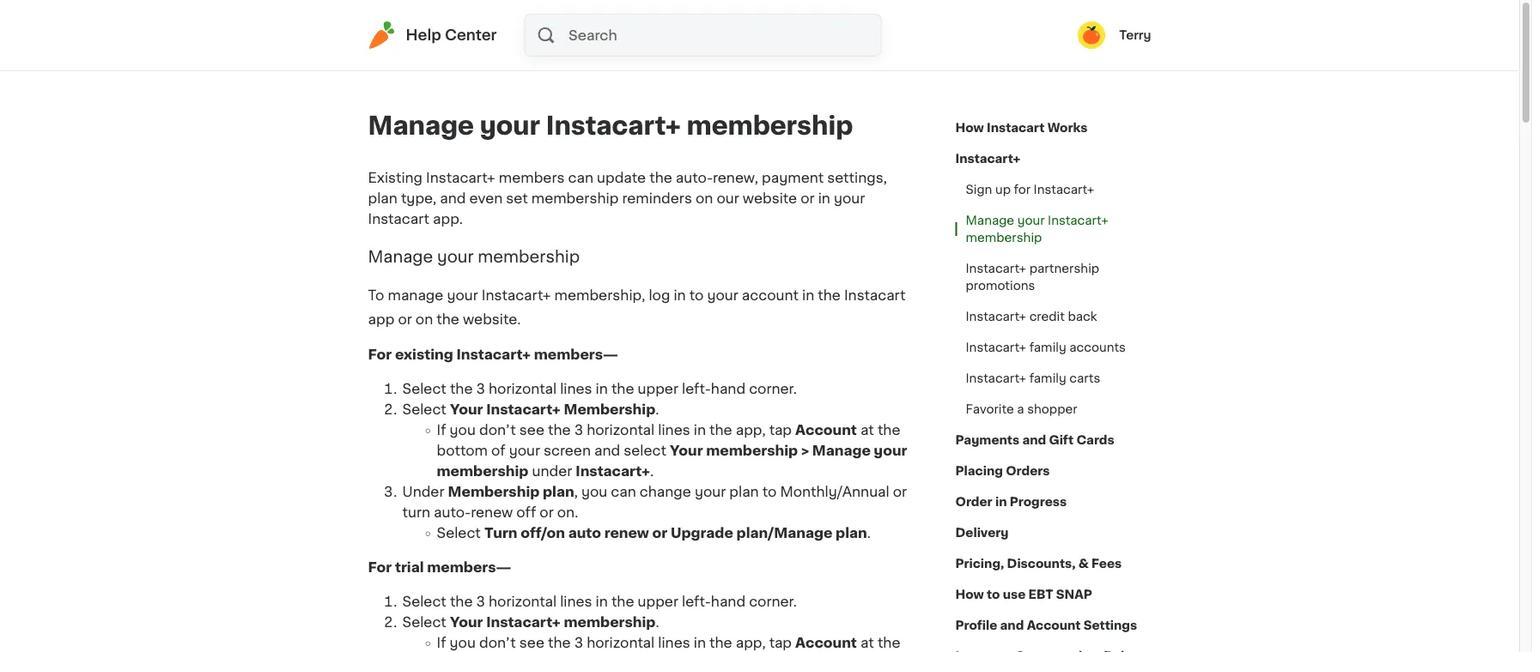 Task type: locate. For each thing, give the bounding box(es) containing it.
discounts,
[[1007, 558, 1076, 570]]

1 vertical spatial manage your instacart+ membership
[[966, 215, 1109, 244]]

1 vertical spatial if you don't see the 3 horizontal lines in the app, tap account
[[437, 637, 857, 650]]

at the
[[437, 637, 900, 653]]

corner.
[[749, 382, 797, 396], [749, 595, 797, 609]]

2 if you don't see the 3 horizontal lines in the app, tap account from the top
[[437, 637, 857, 650]]

promotions
[[966, 280, 1035, 292]]

order in progress
[[955, 496, 1067, 508]]

plan down under at the bottom left of the page
[[543, 486, 574, 499]]

membership down up
[[966, 232, 1042, 244]]

how up profile
[[955, 589, 984, 601]]

auto- up reminders
[[676, 171, 713, 185]]

0 vertical spatial for
[[368, 348, 392, 362]]

1 vertical spatial instacart
[[368, 212, 429, 226]]

0 vertical spatial renew
[[471, 506, 513, 520]]

favorite a shopper link
[[955, 394, 1088, 425]]

1 see from the top
[[519, 424, 544, 437]]

how
[[955, 122, 984, 134], [955, 589, 984, 601]]

0 vertical spatial corner.
[[749, 382, 797, 396]]

0 vertical spatial hand
[[711, 382, 746, 396]]

plan up plan/manage
[[729, 486, 759, 499]]

1 vertical spatial membership
[[448, 486, 540, 499]]

1 vertical spatial your
[[670, 444, 703, 458]]

1 vertical spatial app,
[[736, 637, 766, 650]]

corner. for your instacart+ membership
[[749, 382, 797, 396]]

your inside , you can change your plan to monthly/annual or turn auto-renew off or on. select turn off/on auto renew or upgrade plan/manage plan .
[[695, 486, 726, 499]]

pricing,
[[955, 558, 1004, 570]]

1 app, from the top
[[736, 424, 766, 437]]

instacart inside to manage your instacart+ membership, log in to your account in the instacart app or on the website.
[[844, 289, 906, 303]]

the inside existing instacart+ members can update the auto-renew, payment settings, plan type, and even set membership reminders on our website or in your instacart app.
[[649, 171, 672, 185]]

family for carts
[[1029, 373, 1066, 385]]

how instacart works
[[955, 122, 1088, 134]]

0 vertical spatial on
[[696, 192, 713, 205]]

select the 3 horizontal lines in the upper left-hand corner. up the screen
[[402, 382, 797, 396]]

for down the app
[[368, 348, 392, 362]]

upper
[[638, 382, 678, 396], [638, 595, 678, 609]]

manage your instacart+ membership down sign up for instacart+
[[966, 215, 1109, 244]]

1 vertical spatial tap
[[769, 637, 792, 650]]

select the 3 horizontal lines in the upper left-hand corner. for if you don't see the 3 horizontal lines in the app, tap
[[402, 595, 797, 609]]

manage your instacart+ membership inside 'link'
[[966, 215, 1109, 244]]

your up upgrade
[[695, 486, 726, 499]]

1 vertical spatial how
[[955, 589, 984, 601]]

hand
[[711, 382, 746, 396], [711, 595, 746, 609]]

0 vertical spatial if you don't see the 3 horizontal lines in the app, tap account
[[437, 424, 857, 437]]

your membership > manage your membership
[[437, 444, 907, 479]]

2 upper from the top
[[638, 595, 678, 609]]

0 vertical spatial your
[[450, 403, 483, 417]]

corner. for if you don't see the 3 horizontal lines in the app, tap
[[749, 595, 797, 609]]

2 family from the top
[[1029, 373, 1066, 385]]

terry link
[[1078, 21, 1151, 49]]

1 vertical spatial family
[[1029, 373, 1066, 385]]

1 vertical spatial on
[[416, 313, 433, 327]]

on down manage
[[416, 313, 433, 327]]

membership up off
[[448, 486, 540, 499]]

our
[[717, 192, 739, 205]]

. down select
[[650, 465, 654, 479]]

your up bottom
[[450, 403, 483, 417]]

1 horizontal spatial auto-
[[676, 171, 713, 185]]

existing
[[368, 171, 423, 185]]

0 vertical spatial upper
[[638, 382, 678, 396]]

1 vertical spatial members—
[[427, 561, 511, 575]]

membership left >
[[706, 444, 798, 458]]

1 horizontal spatial to
[[762, 486, 777, 499]]

membership inside existing instacart+ members can update the auto-renew, payment settings, plan type, and even set membership reminders on our website or in your instacart app.
[[531, 192, 619, 205]]

help
[[406, 28, 441, 43]]

2 how from the top
[[955, 589, 984, 601]]

0 vertical spatial if
[[437, 424, 446, 437]]

or right the app
[[398, 313, 412, 327]]

1 vertical spatial at
[[861, 637, 874, 650]]

manage inside "your membership > manage your membership"
[[812, 444, 871, 458]]

your right of
[[509, 444, 540, 458]]

at inside at the bottom of your screen and select
[[861, 424, 874, 437]]

help center
[[406, 28, 497, 43]]

2 for from the top
[[368, 561, 392, 575]]

to right the 'log'
[[689, 289, 704, 303]]

. down monthly/annual
[[867, 527, 871, 540]]

1 upper from the top
[[638, 382, 678, 396]]

app.
[[433, 212, 463, 226]]

2 vertical spatial you
[[450, 637, 476, 650]]

at inside at the
[[861, 637, 874, 650]]

your down the for trial members—
[[450, 616, 483, 630]]

upper up at the bottom of your screen and select
[[638, 382, 678, 396]]

your
[[450, 403, 483, 417], [670, 444, 703, 458], [450, 616, 483, 630]]

0 vertical spatial membership
[[564, 403, 656, 417]]

0 horizontal spatial to
[[689, 289, 704, 303]]

0 vertical spatial select the 3 horizontal lines in the upper left-hand corner.
[[402, 382, 797, 396]]

1 vertical spatial see
[[519, 637, 544, 650]]

upper up at the
[[638, 595, 678, 609]]

instacart+ inside to manage your instacart+ membership, log in to your account in the instacart app or on the website.
[[482, 289, 551, 303]]

lines
[[560, 382, 592, 396], [658, 424, 690, 437], [560, 595, 592, 609], [658, 637, 690, 650]]

2 vertical spatial your
[[450, 616, 483, 630]]

1 horizontal spatial can
[[611, 486, 636, 499]]

0 vertical spatial auto-
[[676, 171, 713, 185]]

sign up for instacart+ link
[[955, 174, 1105, 205]]

. inside , you can change your plan to monthly/annual or turn auto-renew off or on. select turn off/on auto renew or upgrade plan/manage plan .
[[867, 527, 871, 540]]

0 horizontal spatial instacart
[[368, 212, 429, 226]]

plan inside existing instacart+ members can update the auto-renew, payment settings, plan type, and even set membership reminders on our website or in your instacart app.
[[368, 192, 397, 205]]

Search search field
[[567, 15, 881, 56]]

can
[[568, 171, 593, 185], [611, 486, 636, 499]]

membership up select
[[564, 403, 656, 417]]

manage
[[368, 114, 474, 138], [966, 215, 1014, 227], [368, 249, 433, 265], [812, 444, 871, 458]]

a
[[1017, 404, 1024, 416]]

2 horizontal spatial to
[[987, 589, 1000, 601]]

select the 3 horizontal lines in the upper left-hand corner. for your instacart+ membership
[[402, 382, 797, 396]]

manage your instacart+ membership link
[[955, 205, 1151, 253]]

you down select your instacart+ membership .
[[450, 637, 476, 650]]

don't up of
[[479, 424, 516, 437]]

1 don't from the top
[[479, 424, 516, 437]]

for for for trial members—
[[368, 561, 392, 575]]

0 vertical spatial you
[[450, 424, 476, 437]]

2 hand from the top
[[711, 595, 746, 609]]

1 vertical spatial left-
[[682, 595, 711, 609]]

horizontal
[[489, 382, 557, 396], [587, 424, 655, 437], [489, 595, 557, 609], [587, 637, 655, 650]]

2 left- from the top
[[682, 595, 711, 609]]

members— down membership,
[[534, 348, 618, 362]]

manage your instacart+ membership
[[368, 114, 853, 138], [966, 215, 1109, 244]]

up
[[995, 184, 1011, 196]]

1 vertical spatial for
[[368, 561, 392, 575]]

1 horizontal spatial members—
[[534, 348, 618, 362]]

pricing, discounts, & fees link
[[955, 549, 1122, 580]]

ebt
[[1028, 589, 1053, 601]]

on left our
[[696, 192, 713, 205]]

1 tap from the top
[[769, 424, 792, 437]]

your inside "your membership > manage your membership"
[[670, 444, 703, 458]]

website
[[743, 192, 797, 205]]

renew
[[471, 506, 513, 520], [604, 527, 649, 540]]

if up bottom
[[437, 424, 446, 437]]

1 vertical spatial auto-
[[434, 506, 471, 520]]

placing orders link
[[955, 456, 1050, 487]]

you inside , you can change your plan to monthly/annual or turn auto-renew off or on. select turn off/on auto renew or upgrade plan/manage plan .
[[581, 486, 607, 499]]

membership inside manage your instacart+ membership
[[966, 232, 1042, 244]]

or right off
[[540, 506, 554, 520]]

progress
[[1010, 496, 1067, 508]]

0 horizontal spatial on
[[416, 313, 433, 327]]

0 vertical spatial can
[[568, 171, 593, 185]]

1 left- from the top
[[682, 382, 711, 396]]

instacart+ partnership promotions
[[966, 263, 1100, 292]]

can left update
[[568, 171, 593, 185]]

and inside existing instacart+ members can update the auto-renew, payment settings, plan type, and even set membership reminders on our website or in your instacart app.
[[440, 192, 466, 205]]

manage right >
[[812, 444, 871, 458]]

and up 'under instacart+ .'
[[594, 444, 620, 458]]

1 how from the top
[[955, 122, 984, 134]]

if
[[437, 424, 446, 437], [437, 637, 446, 650]]

credit
[[1029, 311, 1065, 323]]

your down settings, at the right top
[[834, 192, 865, 205]]

1 vertical spatial upper
[[638, 595, 678, 609]]

for for for existing instacart+ members—
[[368, 348, 392, 362]]

0 vertical spatial how
[[955, 122, 984, 134]]

1 vertical spatial select the 3 horizontal lines in the upper left-hand corner.
[[402, 595, 797, 609]]

or inside to manage your instacart+ membership, log in to your account in the instacart app or on the website.
[[398, 313, 412, 327]]

0 vertical spatial app,
[[736, 424, 766, 437]]

or down change in the left of the page
[[652, 527, 668, 540]]

2 corner. from the top
[[749, 595, 797, 609]]

or down the payment
[[801, 192, 815, 205]]

0 vertical spatial family
[[1029, 342, 1066, 354]]

left- up at the
[[682, 595, 711, 609]]

your up website.
[[447, 289, 478, 303]]

don't down select your instacart+ membership .
[[479, 637, 516, 650]]

1 vertical spatial if
[[437, 637, 446, 650]]

how up the instacart+ link
[[955, 122, 984, 134]]

for
[[368, 348, 392, 362], [368, 561, 392, 575]]

2 vertical spatial instacart
[[844, 289, 906, 303]]

2 if from the top
[[437, 637, 446, 650]]

manage inside 'link'
[[966, 215, 1014, 227]]

&
[[1078, 558, 1089, 570]]

hand up at the
[[711, 595, 746, 609]]

membership up the payment
[[687, 114, 853, 138]]

for left trial
[[368, 561, 392, 575]]

0 vertical spatial see
[[519, 424, 544, 437]]

3
[[476, 382, 485, 396], [574, 424, 583, 437], [476, 595, 485, 609], [574, 637, 583, 650]]

renew down under membership plan
[[471, 506, 513, 520]]

back
[[1068, 311, 1097, 323]]

your up monthly/annual
[[874, 444, 907, 458]]

the inside at the bottom of your screen and select
[[878, 424, 900, 437]]

select the 3 horizontal lines in the upper left-hand corner. down auto
[[402, 595, 797, 609]]

order
[[955, 496, 993, 508]]

left- up at the bottom of your screen and select
[[682, 382, 711, 396]]

membership down members
[[531, 192, 619, 205]]

3 down select your instacart+ membership .
[[574, 637, 583, 650]]

0 horizontal spatial manage your instacart+ membership
[[368, 114, 853, 138]]

family
[[1029, 342, 1066, 354], [1029, 373, 1066, 385]]

set
[[506, 192, 528, 205]]

left-
[[682, 382, 711, 396], [682, 595, 711, 609]]

1 vertical spatial to
[[762, 486, 777, 499]]

0 vertical spatial members—
[[534, 348, 618, 362]]

members— down turn
[[427, 561, 511, 575]]

2 select the 3 horizontal lines in the upper left-hand corner. from the top
[[402, 595, 797, 609]]

0 vertical spatial don't
[[479, 424, 516, 437]]

auto- inside existing instacart+ members can update the auto-renew, payment settings, plan type, and even set membership reminders on our website or in your instacart app.
[[676, 171, 713, 185]]

0 vertical spatial at
[[861, 424, 874, 437]]

settings,
[[827, 171, 887, 185]]

0 vertical spatial tap
[[769, 424, 792, 437]]

manage down sign
[[966, 215, 1014, 227]]

1 horizontal spatial renew
[[604, 527, 649, 540]]

1 family from the top
[[1029, 342, 1066, 354]]

0 vertical spatial left-
[[682, 382, 711, 396]]

0 horizontal spatial auto-
[[434, 506, 471, 520]]

plan down existing
[[368, 192, 397, 205]]

2 at from the top
[[861, 637, 874, 650]]

your right select
[[670, 444, 703, 458]]

0 vertical spatial to
[[689, 289, 704, 303]]

family down instacart+ family accounts
[[1029, 373, 1066, 385]]

in inside existing instacart+ members can update the auto-renew, payment settings, plan type, and even set membership reminders on our website or in your instacart app.
[[818, 192, 830, 205]]

manage your instacart+ membership up update
[[368, 114, 853, 138]]

auto-
[[676, 171, 713, 185], [434, 506, 471, 520]]

gift
[[1049, 435, 1074, 447]]

1 vertical spatial can
[[611, 486, 636, 499]]

1 vertical spatial you
[[581, 486, 607, 499]]

renew right auto
[[604, 527, 649, 540]]

you up bottom
[[450, 424, 476, 437]]

1 vertical spatial hand
[[711, 595, 746, 609]]

can inside , you can change your plan to monthly/annual or turn auto-renew off or on. select turn off/on auto renew or upgrade plan/manage plan .
[[611, 486, 636, 499]]

auto- down under
[[434, 506, 471, 520]]

and down use
[[1000, 620, 1024, 632]]

instacart+ inside existing instacart+ members can update the auto-renew, payment settings, plan type, and even set membership reminders on our website or in your instacart app.
[[426, 171, 495, 185]]

1 horizontal spatial on
[[696, 192, 713, 205]]

to left use
[[987, 589, 1000, 601]]

2 app, from the top
[[736, 637, 766, 650]]

1 corner. from the top
[[749, 382, 797, 396]]

instacart+
[[546, 114, 681, 138], [955, 153, 1021, 165], [426, 171, 495, 185], [1034, 184, 1094, 196], [1048, 215, 1109, 227], [966, 263, 1026, 275], [482, 289, 551, 303], [966, 311, 1026, 323], [966, 342, 1026, 354], [456, 348, 531, 362], [966, 373, 1026, 385], [486, 403, 561, 417], [576, 465, 650, 479], [486, 616, 561, 630]]

and inside profile and account settings link
[[1000, 620, 1024, 632]]

1 vertical spatial renew
[[604, 527, 649, 540]]

at for at the
[[861, 637, 874, 650]]

the
[[649, 171, 672, 185], [818, 289, 841, 303], [437, 313, 459, 327], [450, 382, 473, 396], [611, 382, 634, 396], [548, 424, 571, 437], [709, 424, 732, 437], [878, 424, 900, 437], [450, 595, 473, 609], [611, 595, 634, 609], [548, 637, 571, 650], [709, 637, 732, 650], [878, 637, 900, 650]]

turn
[[402, 506, 430, 520]]

how to use ebt snap
[[955, 589, 1092, 601]]

1 horizontal spatial instacart
[[844, 289, 906, 303]]

to up plan/manage
[[762, 486, 777, 499]]

if down the for trial members—
[[437, 637, 446, 650]]

how for how to use ebt snap
[[955, 589, 984, 601]]

1 select the 3 horizontal lines in the upper left-hand corner. from the top
[[402, 382, 797, 396]]

membership up under membership plan
[[437, 465, 529, 479]]

select the 3 horizontal lines in the upper left-hand corner.
[[402, 382, 797, 396], [402, 595, 797, 609]]

instacart+ credit back
[[966, 311, 1097, 323]]

user avatar image
[[1078, 21, 1105, 49]]

orders
[[1006, 466, 1050, 478]]

1 hand from the top
[[711, 382, 746, 396]]

and up app.
[[440, 192, 466, 205]]

your down app.
[[437, 249, 474, 265]]

1 at from the top
[[861, 424, 874, 437]]

placing
[[955, 466, 1003, 478]]

family down credit at the top right
[[1029, 342, 1066, 354]]

instacart+ family accounts link
[[955, 332, 1136, 363]]

instacart+ family carts link
[[955, 363, 1111, 394]]

the inside at the
[[878, 637, 900, 650]]

center
[[445, 28, 497, 43]]

you right ,
[[581, 486, 607, 499]]

manage up manage
[[368, 249, 433, 265]]

account
[[742, 289, 799, 303]]

1 for from the top
[[368, 348, 392, 362]]

hand up at the bottom of your screen and select
[[711, 382, 746, 396]]

can down 'under instacart+ .'
[[611, 486, 636, 499]]

0 vertical spatial manage your instacart+ membership
[[368, 114, 853, 138]]

your inside 'link'
[[1018, 215, 1045, 227]]

3 down the for trial members—
[[476, 595, 485, 609]]

1 vertical spatial corner.
[[749, 595, 797, 609]]

and left gift
[[1022, 435, 1046, 447]]

2 tap from the top
[[769, 637, 792, 650]]

to inside to manage your instacart+ membership, log in to your account in the instacart app or on the website.
[[689, 289, 704, 303]]

0 horizontal spatial membership
[[448, 486, 540, 499]]

terry
[[1119, 29, 1151, 41]]

in
[[818, 192, 830, 205], [674, 289, 686, 303], [802, 289, 814, 303], [596, 382, 608, 396], [694, 424, 706, 437], [995, 496, 1007, 508], [596, 595, 608, 609], [694, 637, 706, 650]]

2 horizontal spatial instacart
[[987, 122, 1045, 134]]

account
[[795, 424, 857, 437], [1027, 620, 1081, 632], [795, 637, 857, 650]]

1 horizontal spatial manage your instacart+ membership
[[966, 215, 1109, 244]]

payments and gift cards
[[955, 435, 1115, 447]]

2 don't from the top
[[479, 637, 516, 650]]

your inside at the bottom of your screen and select
[[509, 444, 540, 458]]

under
[[402, 486, 444, 499]]

1 vertical spatial don't
[[479, 637, 516, 650]]

0 horizontal spatial can
[[568, 171, 593, 185]]

your down sign up for instacart+
[[1018, 215, 1045, 227]]

your
[[480, 114, 540, 138], [834, 192, 865, 205], [1018, 215, 1045, 227], [437, 249, 474, 265], [447, 289, 478, 303], [707, 289, 738, 303], [509, 444, 540, 458], [874, 444, 907, 458], [695, 486, 726, 499]]

family for accounts
[[1029, 342, 1066, 354]]



Task type: vqa. For each thing, say whether or not it's contained in the screenshot.
top not
no



Task type: describe. For each thing, give the bounding box(es) containing it.
payment
[[762, 171, 824, 185]]

app
[[368, 313, 394, 327]]

at the bottom of your screen and select
[[437, 424, 900, 458]]

how to use ebt snap link
[[955, 580, 1092, 611]]

. up at the
[[656, 616, 659, 630]]

delivery
[[955, 527, 1009, 539]]

instacart+ inside 'link'
[[1048, 215, 1109, 227]]

at for at the bottom of your screen and select
[[861, 424, 874, 437]]

payments
[[955, 435, 1020, 447]]

order in progress link
[[955, 487, 1067, 518]]

renew,
[[713, 171, 758, 185]]

instacart+ partnership promotions link
[[955, 253, 1151, 301]]

update
[[597, 171, 646, 185]]

under instacart+ .
[[529, 465, 654, 479]]

plan down monthly/annual
[[836, 527, 867, 540]]

help center link
[[368, 21, 497, 49]]

cards
[[1076, 435, 1115, 447]]

0 horizontal spatial members—
[[427, 561, 511, 575]]

for existing instacart+ members—
[[368, 348, 618, 362]]

upper for your instacart+ membership
[[638, 382, 678, 396]]

to inside , you can change your plan to monthly/annual or turn auto-renew off or on. select turn off/on auto renew or upgrade plan/manage plan .
[[762, 486, 777, 499]]

fees
[[1092, 558, 1122, 570]]

manage up existing
[[368, 114, 474, 138]]

3 down for existing instacart+ members—
[[476, 382, 485, 396]]

your up members
[[480, 114, 540, 138]]

upgrade
[[671, 527, 733, 540]]

0 vertical spatial instacart
[[987, 122, 1045, 134]]

plan/manage
[[737, 527, 833, 540]]

shopper
[[1027, 404, 1078, 416]]

1 horizontal spatial membership
[[564, 403, 656, 417]]

delivery link
[[955, 518, 1009, 549]]

even
[[469, 192, 503, 205]]

settings
[[1084, 620, 1137, 632]]

membership up at the
[[564, 616, 656, 630]]

hand for if you don't see the 3 horizontal lines in the app, tap
[[711, 595, 746, 609]]

under membership plan
[[402, 486, 574, 499]]

trial
[[395, 561, 424, 575]]

upper for if you don't see the 3 horizontal lines in the app, tap
[[638, 595, 678, 609]]

change
[[640, 486, 691, 499]]

to manage your instacart+ membership, log in to your account in the instacart app or on the website.
[[368, 289, 906, 327]]

instacart+ credit back link
[[955, 301, 1107, 332]]

to
[[368, 289, 384, 303]]

. up at the bottom of your screen and select
[[656, 403, 659, 417]]

2 see from the top
[[519, 637, 544, 650]]

and inside at the bottom of your screen and select
[[594, 444, 620, 458]]

can inside existing instacart+ members can update the auto-renew, payment settings, plan type, and even set membership reminders on our website or in your instacart app.
[[568, 171, 593, 185]]

instacart+ family accounts
[[966, 342, 1126, 354]]

>
[[801, 444, 809, 458]]

members
[[499, 171, 565, 185]]

sign up for instacart+
[[966, 184, 1094, 196]]

or inside existing instacart+ members can update the auto-renew, payment settings, plan type, and even set membership reminders on our website or in your instacart app.
[[801, 192, 815, 205]]

2 vertical spatial to
[[987, 589, 1000, 601]]

membership,
[[554, 289, 645, 303]]

instacart+ link
[[955, 143, 1021, 174]]

under
[[532, 465, 572, 479]]

for trial members—
[[368, 561, 511, 575]]

manage your membership
[[368, 249, 580, 265]]

auto- inside , you can change your plan to monthly/annual or turn auto-renew off or on. select turn off/on auto renew or upgrade plan/manage plan .
[[434, 506, 471, 520]]

left- for your instacart+ membership
[[682, 382, 711, 396]]

how instacart works link
[[955, 113, 1088, 143]]

existing instacart+ members can update the auto-renew, payment settings, plan type, and even set membership reminders on our website or in your instacart app.
[[368, 171, 887, 226]]

or right monthly/annual
[[893, 486, 907, 499]]

profile and account settings
[[955, 620, 1137, 632]]

carts
[[1070, 373, 1100, 385]]

for
[[1014, 184, 1031, 196]]

,
[[574, 486, 578, 499]]

your for select your instacart+ membership .
[[450, 403, 483, 417]]

3 up the screen
[[574, 424, 583, 437]]

pricing, discounts, & fees
[[955, 558, 1122, 570]]

auto
[[568, 527, 601, 540]]

favorite
[[966, 404, 1014, 416]]

how for how instacart works
[[955, 122, 984, 134]]

1 vertical spatial account
[[1027, 620, 1081, 632]]

, you can change your plan to monthly/annual or turn auto-renew off or on. select turn off/on auto renew or upgrade plan/manage plan .
[[402, 486, 907, 540]]

screen
[[544, 444, 591, 458]]

membership down the set
[[478, 249, 580, 265]]

instacart image
[[368, 21, 396, 49]]

sign
[[966, 184, 992, 196]]

2 vertical spatial account
[[795, 637, 857, 650]]

existing
[[395, 348, 453, 362]]

select your instacart+ membership .
[[402, 403, 659, 417]]

instacart inside existing instacart+ members can update the auto-renew, payment settings, plan type, and even set membership reminders on our website or in your instacart app.
[[368, 212, 429, 226]]

log
[[649, 289, 670, 303]]

your inside existing instacart+ members can update the auto-renew, payment settings, plan type, and even set membership reminders on our website or in your instacart app.
[[834, 192, 865, 205]]

select
[[624, 444, 666, 458]]

type,
[[401, 192, 437, 205]]

off/on
[[521, 527, 565, 540]]

left- for if you don't see the 3 horizontal lines in the app, tap
[[682, 595, 711, 609]]

manage
[[388, 289, 443, 303]]

works
[[1048, 122, 1088, 134]]

on.
[[557, 506, 578, 520]]

payments and gift cards link
[[955, 425, 1115, 456]]

accounts
[[1070, 342, 1126, 354]]

instacart+ family carts
[[966, 373, 1100, 385]]

partnership
[[1029, 263, 1100, 275]]

0 vertical spatial account
[[795, 424, 857, 437]]

1 if from the top
[[437, 424, 446, 437]]

on inside existing instacart+ members can update the auto-renew, payment settings, plan type, and even set membership reminders on our website or in your instacart app.
[[696, 192, 713, 205]]

your for select your instacart+ membership .
[[450, 616, 483, 630]]

profile
[[955, 620, 997, 632]]

profile and account settings link
[[955, 611, 1137, 642]]

on inside to manage your instacart+ membership, log in to your account in the instacart app or on the website.
[[416, 313, 433, 327]]

of
[[491, 444, 505, 458]]

monthly/annual
[[780, 486, 890, 499]]

and inside 'payments and gift cards' link
[[1022, 435, 1046, 447]]

select your instacart+ membership .
[[402, 616, 659, 630]]

select inside , you can change your plan to monthly/annual or turn auto-renew off or on. select turn off/on auto renew or upgrade plan/manage plan .
[[437, 527, 481, 540]]

website.
[[463, 313, 521, 327]]

favorite a shopper
[[966, 404, 1078, 416]]

1 if you don't see the 3 horizontal lines in the app, tap account from the top
[[437, 424, 857, 437]]

instacart+ inside 'instacart+ partnership promotions'
[[966, 263, 1026, 275]]

your left account
[[707, 289, 738, 303]]

your inside "your membership > manage your membership"
[[874, 444, 907, 458]]

hand for your instacart+ membership
[[711, 382, 746, 396]]

0 horizontal spatial renew
[[471, 506, 513, 520]]



